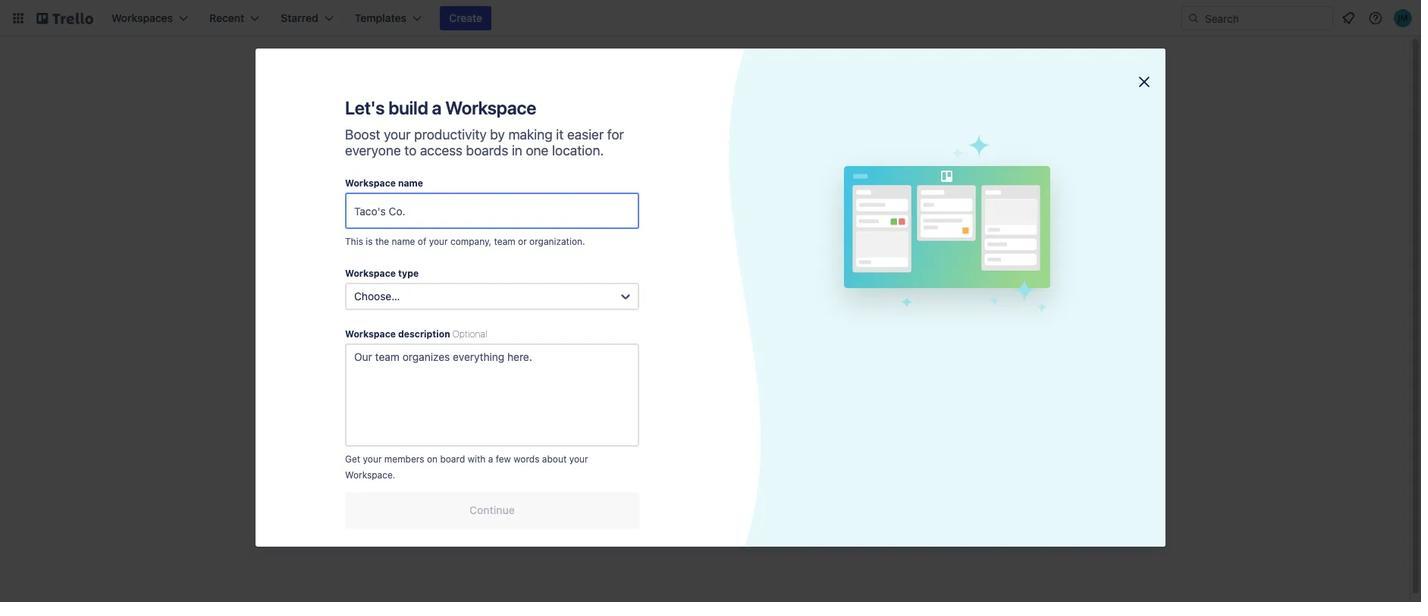 Task type: locate. For each thing, give the bounding box(es) containing it.
template inside template simple project board
[[836, 232, 874, 242]]

easier
[[567, 127, 604, 143]]

miller's
[[610, 72, 660, 90], [353, 199, 389, 212]]

0 vertical spatial board
[[756, 414, 785, 427]]

workspace name
[[345, 177, 423, 189]]

project down organization.
[[518, 249, 560, 262]]

switch to… image
[[11, 11, 26, 26]]

0 horizontal spatial board
[[440, 454, 465, 465]]

template up simple
[[836, 232, 874, 242]]

build
[[388, 97, 428, 118]]

views
[[338, 282, 366, 295]]

board right 'new'
[[756, 414, 785, 427]]

with inside get your members on board with a few words about your workspace.
[[468, 454, 486, 465]]

a right the build
[[432, 97, 442, 118]]

browse
[[512, 308, 548, 321]]

0 vertical spatial jeremy miller's workspace
[[554, 72, 739, 90]]

get inside get your members on board with a few words about your workspace.
[[345, 454, 360, 465]]

kanban template
[[675, 249, 777, 262]]

template right kanban
[[722, 249, 777, 262]]

2 project from the left
[[875, 249, 917, 262]]

start free trial
[[295, 447, 363, 460]]

template inside template project management
[[523, 232, 560, 242]]

2 vertical spatial get
[[345, 454, 360, 465]]

with left 'few'
[[468, 454, 486, 465]]

create inside button
[[449, 11, 483, 24]]

workspace up "jeremy miller's workspace" link
[[345, 177, 396, 189]]

miller's down workspace name
[[353, 199, 389, 212]]

a left 'few'
[[488, 454, 493, 465]]

1 vertical spatial create
[[698, 414, 730, 427]]

0 horizontal spatial project
[[518, 249, 560, 262]]

start free trial button
[[295, 447, 363, 462]]

workspace up by
[[445, 97, 536, 118]]

the
[[697, 183, 713, 195], [375, 236, 389, 247], [551, 308, 567, 321], [417, 390, 433, 403]]

template right full at bottom
[[587, 308, 630, 321]]

jeremy miller's workspace up for
[[554, 72, 739, 90]]

Search field
[[1200, 7, 1333, 30]]

get up views,
[[295, 390, 313, 403]]

board
[[756, 414, 785, 427], [440, 454, 465, 465]]

boards
[[338, 228, 372, 240]]

0 vertical spatial with
[[594, 183, 614, 195]]

a inside get your members on board with a few words about your workspace.
[[488, 454, 493, 465]]

project inside template simple project board
[[875, 249, 917, 262]]

1 vertical spatial name
[[392, 236, 415, 247]]

trello left community
[[716, 183, 743, 195]]

workspace for workspace description optional
[[345, 328, 396, 340]]

0 vertical spatial name
[[398, 177, 423, 189]]

workspace down primary 'element'
[[664, 72, 739, 90]]

workspace down members
[[345, 328, 396, 340]]

1 vertical spatial jeremy
[[313, 199, 350, 212]]

your inside 'boost your productivity by making it easier for everyone to access boards in one location.'
[[384, 127, 411, 143]]

in
[[512, 143, 522, 159]]

words
[[514, 454, 540, 465]]

template
[[523, 232, 560, 242], [836, 232, 874, 242], [993, 232, 1031, 242], [722, 249, 777, 262]]

0 horizontal spatial get
[[295, 390, 313, 403]]

name left of
[[392, 236, 415, 247]]

productivity
[[414, 127, 487, 143]]

home
[[313, 134, 343, 147]]

trello
[[716, 183, 743, 195], [314, 370, 342, 383]]

templates
[[631, 152, 701, 170]]

full
[[569, 308, 584, 321]]

jeremy
[[554, 72, 606, 90], [313, 199, 350, 212]]

0 notifications image
[[1339, 9, 1358, 27]]

create for create new board
[[698, 414, 730, 427]]

create for create
[[449, 11, 483, 24]]

board right "on"
[[440, 454, 465, 465]]

jeremy down workspaces
[[313, 199, 350, 212]]

home link
[[283, 127, 477, 155]]

unlimited down boards,
[[328, 405, 373, 418]]

template inside template remote team hub
[[993, 232, 1031, 242]]

1 project from the left
[[518, 249, 560, 262]]

faster
[[563, 183, 591, 195]]

or right the team
[[518, 236, 527, 247]]

open information menu image
[[1368, 11, 1383, 26]]

with
[[594, 183, 614, 195], [468, 454, 486, 465]]

start
[[295, 447, 319, 460]]

jeremy miller's workspace down workspace name
[[313, 199, 447, 212]]

1 horizontal spatial create
[[698, 414, 730, 427]]

template simple project board
[[832, 232, 955, 262]]

0 vertical spatial create
[[449, 11, 483, 24]]

0 vertical spatial template
[[626, 183, 669, 195]]

search image
[[1188, 12, 1200, 24]]

get left going in the top of the page
[[512, 183, 529, 195]]

create button
[[440, 6, 492, 30]]

everyone
[[345, 143, 401, 159]]

automation,
[[376, 405, 434, 418]]

1 vertical spatial trello
[[314, 370, 342, 383]]

name
[[398, 177, 423, 189], [392, 236, 415, 247]]

management
[[563, 249, 640, 262]]

0 horizontal spatial workspace
[[392, 199, 447, 212]]

simple
[[832, 249, 872, 262]]

with right faster
[[594, 183, 614, 195]]

trello right 'try'
[[314, 370, 342, 383]]

1 horizontal spatial jeremy
[[554, 72, 606, 90]]

0 vertical spatial miller's
[[610, 72, 660, 90]]

0 vertical spatial trello
[[716, 183, 743, 195]]

workspace description optional
[[345, 328, 487, 340]]

name down to
[[398, 177, 423, 189]]

1 vertical spatial or
[[518, 236, 527, 247]]

jeremy up easier
[[554, 72, 606, 90]]

project left board
[[875, 249, 917, 262]]

your down the build
[[384, 127, 411, 143]]

1 horizontal spatial with
[[594, 183, 614, 195]]

template up 'remote'
[[993, 232, 1031, 242]]

1 vertical spatial jeremy miller's workspace
[[313, 199, 447, 212]]

template
[[626, 183, 669, 195], [587, 308, 630, 321]]

miller's up for
[[610, 72, 660, 90]]

2 horizontal spatial get
[[512, 183, 529, 195]]

the right all
[[417, 390, 433, 403]]

location.
[[552, 143, 604, 159]]

get right free
[[345, 454, 360, 465]]

0 horizontal spatial jeremy
[[313, 199, 350, 212]]

0 vertical spatial or
[[803, 183, 813, 195]]

workspace up choose…
[[345, 268, 396, 279]]

0 horizontal spatial create
[[449, 11, 483, 24]]

1 horizontal spatial project
[[875, 249, 917, 262]]

unlimited up views,
[[315, 390, 360, 403]]

one
[[526, 143, 549, 159]]

your up workspace.
[[363, 454, 382, 465]]

let's
[[345, 97, 385, 118]]

on
[[427, 454, 438, 465]]

get
[[512, 183, 529, 195], [295, 390, 313, 403], [345, 454, 360, 465]]

j button
[[501, 67, 547, 112]]

making
[[508, 127, 553, 143]]

few
[[496, 454, 511, 465]]

access
[[420, 143, 463, 159]]

workspace up of
[[392, 199, 447, 212]]

template down templates
[[626, 183, 669, 195]]

1 vertical spatial workspace
[[392, 199, 447, 212]]

jeremy miller (jeremymiller198) image
[[1394, 9, 1412, 27]]

all
[[403, 390, 414, 403]]

1 vertical spatial get
[[295, 390, 313, 403]]

0 horizontal spatial or
[[518, 236, 527, 247]]

workspace
[[664, 72, 739, 90], [392, 199, 447, 212]]

and
[[437, 405, 455, 418]]

template right the team
[[523, 232, 560, 242]]

create
[[449, 11, 483, 24], [698, 414, 730, 427]]

template remote team hub
[[989, 232, 1096, 262]]

or left choose
[[803, 183, 813, 195]]

workspace.
[[345, 469, 395, 481]]

1 vertical spatial board
[[440, 454, 465, 465]]

your right of
[[429, 236, 448, 247]]

1 horizontal spatial get
[[345, 454, 360, 465]]

0 horizontal spatial jeremy miller's workspace
[[313, 199, 447, 212]]

0 horizontal spatial with
[[468, 454, 486, 465]]

most
[[536, 152, 571, 170]]

0 horizontal spatial trello
[[314, 370, 342, 383]]

team
[[494, 236, 516, 247]]

0 vertical spatial workspace
[[664, 72, 739, 90]]

your
[[384, 127, 411, 143], [429, 236, 448, 247], [363, 454, 382, 465], [569, 454, 588, 465]]

0 vertical spatial get
[[512, 183, 529, 195]]

1 vertical spatial with
[[468, 454, 486, 465]]

it
[[556, 127, 564, 143]]

0 horizontal spatial miller's
[[353, 199, 389, 212]]



Task type: describe. For each thing, give the bounding box(es) containing it.
the left full at bottom
[[551, 308, 567, 321]]

the right the 'is' in the left of the page
[[375, 236, 389, 247]]

choose…
[[354, 290, 400, 303]]

0 vertical spatial unlimited
[[315, 390, 360, 403]]

templates link
[[283, 97, 477, 124]]

by
[[490, 127, 505, 143]]

a down most popular templates
[[617, 183, 623, 195]]

about
[[542, 454, 567, 465]]

workspace type
[[345, 268, 419, 279]]

1 vertical spatial template
[[587, 308, 630, 321]]

workspace for workspace name
[[345, 177, 396, 189]]

more.
[[295, 420, 323, 433]]

most popular templates
[[536, 152, 701, 170]]

boards
[[466, 143, 508, 159]]

members link
[[283, 304, 477, 328]]

a right choose
[[864, 184, 869, 196]]

template project management
[[518, 232, 640, 262]]

remote
[[989, 249, 1034, 262]]

project inside template project management
[[518, 249, 560, 262]]

boards link
[[283, 222, 477, 247]]

primary element
[[0, 0, 1421, 36]]

templates
[[313, 104, 365, 117]]

your right about
[[569, 454, 588, 465]]

type
[[398, 268, 419, 279]]

1 horizontal spatial workspace
[[664, 72, 739, 90]]

going
[[532, 183, 560, 195]]

template for remote
[[993, 232, 1031, 242]]

is
[[366, 236, 373, 247]]

the right from
[[697, 183, 713, 195]]

1 horizontal spatial jeremy miller's workspace
[[554, 72, 739, 90]]

for
[[607, 127, 624, 143]]

template for project
[[523, 232, 560, 242]]

jeremy miller's workspace inside "jeremy miller's workspace" link
[[313, 199, 447, 212]]

try trello premium get unlimited boards, all the views, unlimited automation, and more.
[[295, 370, 455, 433]]

settings
[[338, 337, 378, 350]]

1 horizontal spatial miller's
[[610, 72, 660, 90]]

workspace for workspace type
[[345, 268, 396, 279]]

organization.
[[529, 236, 585, 247]]

j
[[517, 74, 532, 105]]

get your members on board with a few words about your workspace.
[[345, 454, 588, 481]]

the inside try trello premium get unlimited boards, all the views, unlimited automation, and more.
[[417, 390, 433, 403]]

add image
[[453, 307, 471, 325]]

template inside 'link'
[[722, 249, 777, 262]]

board
[[920, 249, 955, 262]]

kanban
[[675, 249, 719, 262]]

kanban template link
[[669, 222, 813, 295]]

1 horizontal spatial or
[[803, 183, 813, 195]]

views,
[[295, 405, 326, 418]]

boards,
[[363, 390, 400, 403]]

description
[[398, 328, 450, 340]]

1 horizontal spatial board
[[756, 414, 785, 427]]

trial
[[344, 447, 363, 460]]

0 vertical spatial jeremy
[[554, 72, 606, 90]]

Workspace name text field
[[345, 193, 639, 229]]

team
[[1037, 249, 1068, 262]]

get inside try trello premium get unlimited boards, all the views, unlimited automation, and more.
[[295, 390, 313, 403]]

gallery
[[633, 308, 666, 321]]

create new board
[[698, 414, 785, 427]]

let's build a workspace
[[345, 97, 536, 118]]

board inside get your members on board with a few words about your workspace.
[[440, 454, 465, 465]]

workspaces
[[292, 174, 347, 185]]

get for get going faster with a template from the trello community or
[[512, 183, 529, 195]]

members
[[338, 309, 383, 322]]

template for simple
[[836, 232, 874, 242]]

get for get your members on board with a few words about your workspace.
[[345, 454, 360, 465]]

category
[[872, 184, 916, 196]]

1 vertical spatial miller's
[[353, 199, 389, 212]]

this is the name of your company, team or organization.
[[345, 236, 585, 247]]

highlights
[[338, 255, 387, 268]]

views link
[[283, 277, 477, 301]]

free
[[322, 447, 341, 460]]

jeremy miller's workspace link
[[283, 192, 477, 219]]

browse the full template gallery
[[512, 308, 666, 321]]

popular
[[575, 152, 628, 170]]

members
[[384, 454, 424, 465]]

browse the full template gallery link
[[512, 308, 666, 321]]

continue
[[470, 504, 515, 517]]

from
[[672, 183, 695, 195]]

trello inside try trello premium get unlimited boards, all the views, unlimited automation, and more.
[[314, 370, 342, 383]]

boost your productivity by making it easier for everyone to access boards in one location.
[[345, 127, 624, 159]]

boost
[[345, 127, 380, 143]]

continue button
[[345, 492, 639, 529]]

hub
[[1071, 249, 1096, 262]]

1 horizontal spatial trello
[[716, 183, 743, 195]]

create a workspace image
[[453, 171, 471, 189]]

of
[[418, 236, 426, 247]]

premium
[[345, 370, 390, 383]]

choose a category
[[825, 184, 916, 196]]

community
[[746, 183, 800, 195]]

try
[[295, 370, 311, 383]]

highlights link
[[283, 250, 477, 274]]

choose
[[825, 184, 861, 196]]

get going faster with a template from the trello community or
[[512, 183, 816, 195]]

settings link
[[283, 331, 477, 356]]

Our team organizes everything here. text field
[[345, 344, 639, 447]]

1 vertical spatial unlimited
[[328, 405, 373, 418]]

new
[[733, 414, 753, 427]]

to
[[404, 143, 417, 159]]

this
[[345, 236, 363, 247]]



Task type: vqa. For each thing, say whether or not it's contained in the screenshot.
Starred "Popup Button"
no



